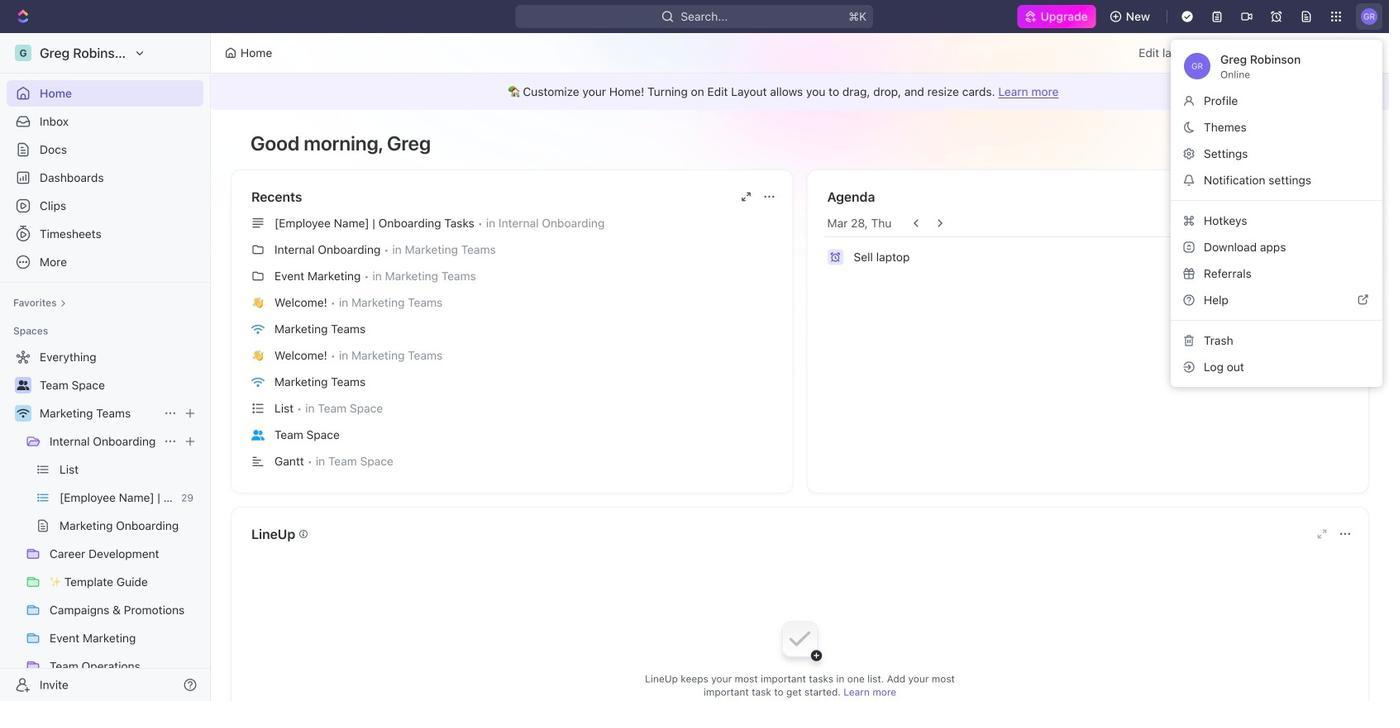 Task type: vqa. For each thing, say whether or not it's contained in the screenshot.
wifi icon
yes



Task type: locate. For each thing, give the bounding box(es) containing it.
wifi image
[[252, 377, 265, 388], [17, 409, 29, 419]]

wifi image inside the sidebar navigation
[[17, 409, 29, 419]]

0 vertical spatial wifi image
[[252, 377, 265, 388]]

user group image
[[252, 430, 265, 441]]

tree inside the sidebar navigation
[[7, 344, 204, 702]]

1 vertical spatial wifi image
[[17, 409, 29, 419]]

tree
[[7, 344, 204, 702]]

0 horizontal spatial wifi image
[[17, 409, 29, 419]]



Task type: describe. For each thing, give the bounding box(es) containing it.
wifi image
[[252, 324, 265, 335]]

1 horizontal spatial wifi image
[[252, 377, 265, 388]]

sidebar navigation
[[0, 33, 211, 702]]



